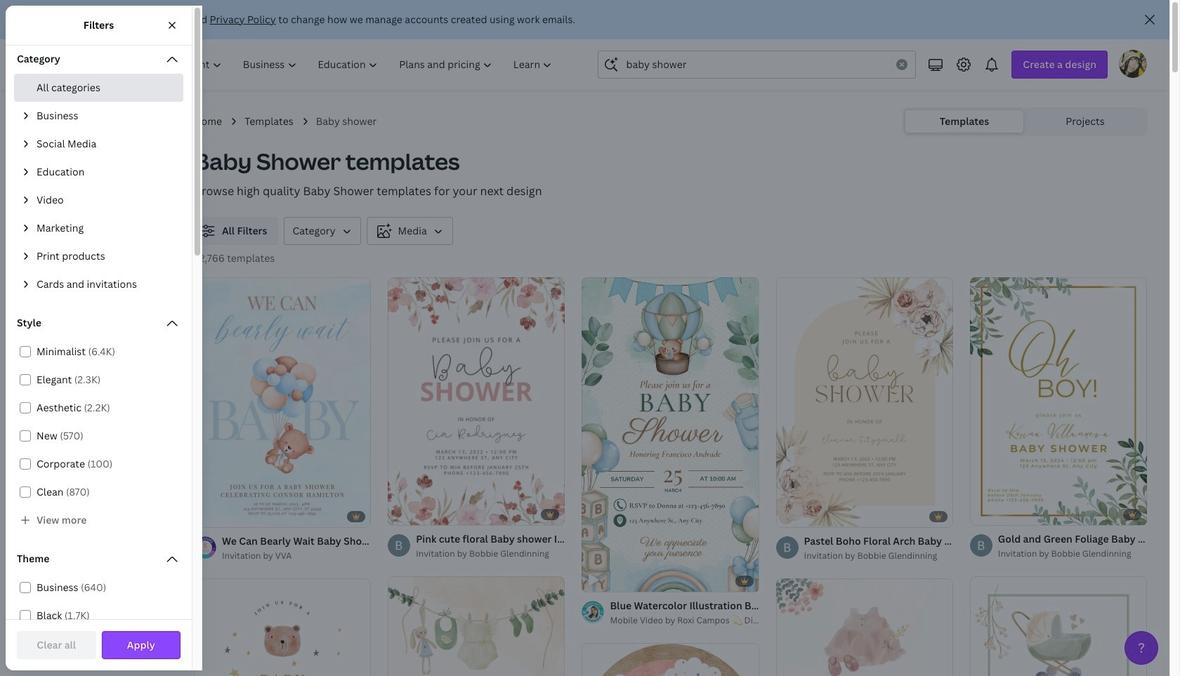 Task type: locate. For each thing, give the bounding box(es) containing it.
top level navigation element
[[124, 51, 564, 79]]

we can bearly wait baby shower invitation image
[[194, 278, 371, 527]]

gold and green foliage baby shower invitation image
[[970, 278, 1147, 525]]

None search field
[[598, 51, 916, 79]]

pink watercolor baby shower invitation image
[[776, 579, 953, 677]]

list
[[14, 74, 183, 299]]

white and brown watercolor cute baby shower invitation image
[[194, 579, 371, 677]]

beige pink boho illustrated rainbow baby shower invitation flyer image
[[582, 644, 759, 677]]



Task type: describe. For each thing, give the bounding box(es) containing it.
pink cute floral baby shower invitation image
[[388, 278, 565, 525]]

green and cream watercolor baby shower virtual invitation image
[[388, 577, 565, 677]]

pastel boho floral arch baby shower invitation image
[[776, 278, 953, 527]]

green beige cute pastel watercolor carriage aesthetic baby shower invitation image
[[970, 577, 1147, 677]]



Task type: vqa. For each thing, say whether or not it's contained in the screenshot.
search box
yes



